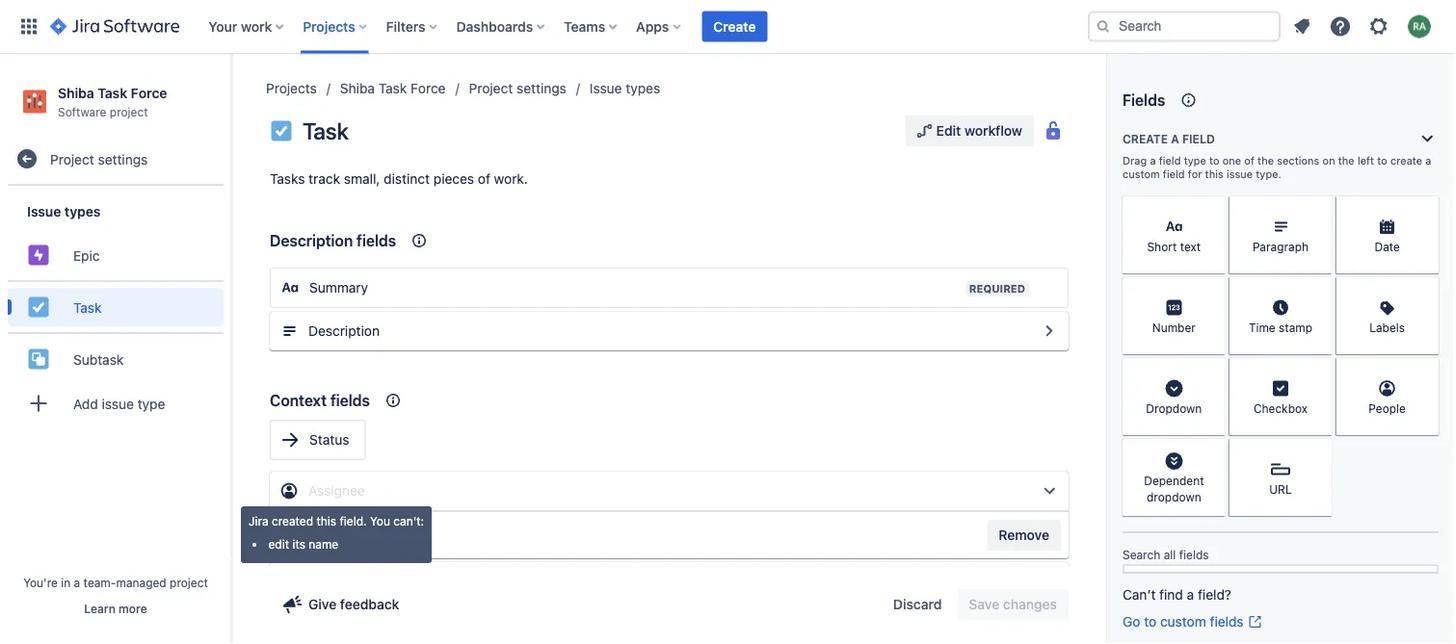 Task type: describe. For each thing, give the bounding box(es) containing it.
name
[[309, 538, 338, 551]]

learn more button
[[84, 601, 147, 617]]

create for create
[[713, 18, 756, 34]]

types for group at the left containing issue types
[[64, 203, 101, 219]]

task down filters on the left of page
[[379, 80, 407, 96]]

stamp
[[1279, 321, 1313, 334]]

text
[[1180, 240, 1201, 253]]

custom inside 'drag a field type to one of the sections on the left to create a custom field for this issue type.'
[[1123, 168, 1160, 181]]

shiba for shiba task force
[[340, 80, 375, 96]]

filters button
[[380, 11, 445, 42]]

dropdown
[[1147, 491, 1201, 505]]

assignee
[[308, 483, 365, 499]]

context
[[270, 392, 327, 410]]

epic
[[73, 247, 100, 263]]

2 the from the left
[[1338, 155, 1355, 167]]

2 horizontal spatial to
[[1377, 155, 1388, 167]]

type inside add issue type button
[[138, 396, 165, 412]]

more information image for number
[[1201, 279, 1224, 303]]

types for issue types link
[[626, 80, 660, 96]]

you
[[370, 515, 390, 529]]

a down more information about the fields "image"
[[1171, 132, 1179, 146]]

shiba for shiba task force software project
[[58, 85, 94, 101]]

edit workflow button
[[906, 116, 1034, 146]]

0 horizontal spatial project
[[50, 151, 94, 167]]

type.
[[1256, 168, 1282, 181]]

can't:
[[394, 515, 424, 529]]

group containing issue types
[[8, 186, 224, 435]]

description button
[[270, 312, 1069, 351]]

shiba task force
[[340, 80, 446, 96]]

edit
[[936, 123, 961, 139]]

open field configuration image
[[1038, 320, 1061, 343]]

dependent
[[1144, 475, 1204, 488]]

fields
[[1123, 91, 1165, 109]]

task right issue type icon
[[303, 118, 349, 145]]

give
[[308, 597, 337, 613]]

0 vertical spatial project
[[469, 80, 513, 96]]

people
[[1369, 402, 1406, 415]]

shiba task force software project
[[58, 85, 167, 118]]

left
[[1358, 155, 1374, 167]]

edit
[[268, 538, 289, 551]]

1 the from the left
[[1258, 155, 1274, 167]]

discard
[[893, 597, 942, 613]]

fields right all
[[1179, 549, 1209, 562]]

small,
[[344, 171, 380, 187]]

context fields
[[270, 392, 370, 410]]

dashboards button
[[451, 11, 552, 42]]

force for shiba task force software project
[[131, 85, 167, 101]]

create a field
[[1123, 132, 1215, 146]]

date
[[1375, 240, 1400, 253]]

task group
[[8, 281, 224, 333]]

distinct
[[384, 171, 430, 187]]

projects for projects link
[[266, 80, 317, 96]]

your profile and settings image
[[1408, 15, 1431, 38]]

issue inside 'drag a field type to one of the sections on the left to create a custom field for this issue type.'
[[1227, 168, 1253, 181]]

1 vertical spatial of
[[478, 171, 490, 187]]

0 vertical spatial project settings
[[469, 80, 567, 96]]

all
[[1164, 549, 1176, 562]]

remove button
[[987, 520, 1061, 551]]

more information about the context fields image
[[408, 229, 431, 253]]

fields left more information about the context fields image
[[357, 232, 396, 250]]

description for description
[[308, 323, 380, 339]]

on
[[1323, 155, 1335, 167]]

your work
[[208, 18, 272, 34]]

shiba task force link
[[340, 77, 446, 100]]

issue types for issue types link
[[590, 80, 660, 96]]

number
[[1152, 321, 1196, 334]]

apps
[[636, 18, 669, 34]]

more information image for dropdown
[[1201, 360, 1224, 384]]

field.
[[340, 515, 367, 529]]

for
[[1188, 168, 1202, 181]]

0 horizontal spatial to
[[1144, 614, 1157, 630]]

appswitcher icon image
[[17, 15, 40, 38]]

sections
[[1277, 155, 1320, 167]]

project inside shiba task force software project
[[110, 105, 148, 118]]

field?
[[1198, 587, 1232, 603]]

time stamp
[[1249, 321, 1313, 334]]

task link
[[8, 288, 224, 327]]

apps button
[[630, 11, 688, 42]]

learn
[[84, 602, 115, 616]]

managed
[[116, 576, 166, 590]]

create button
[[702, 11, 768, 42]]

go
[[1123, 614, 1141, 630]]

status
[[309, 432, 349, 448]]

teams
[[564, 18, 605, 34]]

this link will be opened in a new tab image
[[1248, 615, 1263, 630]]

1 horizontal spatial project
[[170, 576, 208, 590]]

more information image for labels
[[1414, 279, 1437, 303]]

of inside 'drag a field type to one of the sections on the left to create a custom field for this issue type.'
[[1244, 155, 1255, 167]]

epic link
[[8, 236, 224, 275]]

field for drag
[[1159, 155, 1181, 167]]

1 vertical spatial project settings link
[[8, 140, 224, 178]]

labels
[[1370, 321, 1405, 334]]

fields left this link will be opened in a new tab icon
[[1210, 614, 1244, 630]]

dropdown
[[1146, 402, 1202, 415]]

work.
[[494, 171, 528, 187]]

time
[[1249, 321, 1276, 334]]

type inside 'drag a field type to one of the sections on the left to create a custom field for this issue type.'
[[1184, 155, 1207, 167]]



Task type: locate. For each thing, give the bounding box(es) containing it.
0 vertical spatial projects
[[303, 18, 355, 34]]

force left sidebar navigation 'image'
[[131, 85, 167, 101]]

project
[[110, 105, 148, 118], [170, 576, 208, 590]]

0 vertical spatial field
[[1182, 132, 1215, 146]]

banner containing your work
[[0, 0, 1454, 54]]

create up "drag"
[[1123, 132, 1168, 146]]

to left one at the top of page
[[1210, 155, 1220, 167]]

1 horizontal spatial project settings link
[[469, 77, 567, 100]]

remove
[[999, 528, 1050, 544]]

0 horizontal spatial types
[[64, 203, 101, 219]]

1 vertical spatial projects
[[266, 80, 317, 96]]

more information image for dependent dropdown
[[1201, 441, 1224, 465]]

1 vertical spatial project
[[170, 576, 208, 590]]

1 vertical spatial type
[[138, 396, 165, 412]]

url
[[1269, 483, 1292, 496]]

create for create a field
[[1123, 132, 1168, 146]]

software
[[58, 105, 106, 118]]

issue down teams dropdown button
[[590, 80, 622, 96]]

create right apps popup button
[[713, 18, 756, 34]]

projects
[[303, 18, 355, 34], [266, 80, 317, 96]]

issue for group at the left containing issue types
[[27, 203, 61, 219]]

issue
[[590, 80, 622, 96], [27, 203, 61, 219]]

1 horizontal spatial types
[[626, 80, 660, 96]]

to right the left
[[1377, 155, 1388, 167]]

project settings link
[[469, 77, 567, 100], [8, 140, 224, 178]]

workflow
[[965, 123, 1023, 139]]

dependent dropdown
[[1144, 475, 1204, 505]]

0 vertical spatial description
[[270, 232, 353, 250]]

find
[[1160, 587, 1183, 603]]

1 horizontal spatial force
[[411, 80, 446, 96]]

types up epic
[[64, 203, 101, 219]]

project settings link down shiba task force software project
[[8, 140, 224, 178]]

0 horizontal spatial shiba
[[58, 85, 94, 101]]

1 horizontal spatial create
[[1123, 132, 1168, 146]]

0 vertical spatial project settings link
[[469, 77, 567, 100]]

a right create
[[1426, 155, 1432, 167]]

give feedback
[[308, 597, 399, 613]]

0 vertical spatial settings
[[517, 80, 567, 96]]

task down epic
[[73, 300, 102, 315]]

project down dashboards in the left top of the page
[[469, 80, 513, 96]]

1 vertical spatial project
[[50, 151, 94, 167]]

0 horizontal spatial project
[[110, 105, 148, 118]]

1 vertical spatial issue
[[27, 203, 61, 219]]

work
[[241, 18, 272, 34]]

teams button
[[558, 11, 625, 42]]

shiba inside shiba task force software project
[[58, 85, 94, 101]]

0 horizontal spatial project settings
[[50, 151, 148, 167]]

to right the go on the bottom right of page
[[1144, 614, 1157, 630]]

1 vertical spatial types
[[64, 203, 101, 219]]

issue types inside group
[[27, 203, 101, 219]]

notifications image
[[1290, 15, 1314, 38]]

issue right 'add' on the bottom of page
[[102, 396, 134, 412]]

force inside shiba task force software project
[[131, 85, 167, 101]]

0 vertical spatial of
[[1244, 155, 1255, 167]]

one
[[1223, 155, 1241, 167]]

add issue type
[[73, 396, 165, 412]]

2 vertical spatial field
[[1163, 168, 1185, 181]]

0 horizontal spatial issue
[[102, 396, 134, 412]]

more information image for time stamp
[[1307, 279, 1330, 303]]

this inside 'drag a field type to one of the sections on the left to create a custom field for this issue type.'
[[1205, 168, 1224, 181]]

0 horizontal spatial project settings link
[[8, 140, 224, 178]]

1 vertical spatial settings
[[98, 151, 148, 167]]

0 vertical spatial issue types
[[590, 80, 660, 96]]

field down create a field
[[1159, 155, 1181, 167]]

settings down shiba task force software project
[[98, 151, 148, 167]]

track
[[309, 171, 340, 187]]

a right "drag"
[[1150, 155, 1156, 167]]

project settings link down dashboards dropdown button
[[469, 77, 567, 100]]

project settings down software
[[50, 151, 148, 167]]

add issue type image
[[27, 392, 50, 416]]

1 horizontal spatial settings
[[517, 80, 567, 96]]

1 vertical spatial create
[[1123, 132, 1168, 146]]

more information image for short text
[[1201, 199, 1224, 222]]

projects right work
[[303, 18, 355, 34]]

0 vertical spatial create
[[713, 18, 756, 34]]

project right software
[[110, 105, 148, 118]]

more information image
[[1414, 199, 1437, 222], [1201, 279, 1224, 303], [1414, 360, 1437, 384]]

subtask link
[[8, 340, 224, 379]]

0 vertical spatial this
[[1205, 168, 1224, 181]]

a
[[1171, 132, 1179, 146], [1150, 155, 1156, 167], [1426, 155, 1432, 167], [74, 576, 80, 590], [1187, 587, 1194, 603]]

projects button
[[297, 11, 375, 42]]

you're
[[23, 576, 58, 590]]

issue types up epic
[[27, 203, 101, 219]]

issue up epic link
[[27, 203, 61, 219]]

jira software image
[[50, 15, 179, 38], [50, 15, 179, 38]]

type up for
[[1184, 155, 1207, 167]]

settings
[[517, 80, 567, 96], [98, 151, 148, 167]]

banner
[[0, 0, 1454, 54]]

summary
[[309, 280, 368, 296]]

field up for
[[1182, 132, 1215, 146]]

1 vertical spatial description
[[308, 323, 380, 339]]

description for description fields
[[270, 232, 353, 250]]

in
[[61, 576, 71, 590]]

1 horizontal spatial project
[[469, 80, 513, 96]]

shiba down 'projects' popup button
[[340, 80, 375, 96]]

can't find a field?
[[1123, 587, 1232, 603]]

learn more
[[84, 602, 147, 616]]

short text
[[1147, 240, 1201, 253]]

project
[[469, 80, 513, 96], [50, 151, 94, 167]]

the
[[1258, 155, 1274, 167], [1338, 155, 1355, 167]]

1 horizontal spatial to
[[1210, 155, 1220, 167]]

0 horizontal spatial issue types
[[27, 203, 101, 219]]

sidebar navigation image
[[210, 77, 253, 116]]

add issue type button
[[8, 385, 224, 423]]

jira
[[249, 515, 269, 529]]

created
[[272, 515, 313, 529]]

issue
[[1227, 168, 1253, 181], [102, 396, 134, 412]]

1 vertical spatial issue
[[102, 396, 134, 412]]

paragraph
[[1253, 240, 1309, 253]]

add
[[73, 396, 98, 412]]

checkbox
[[1254, 402, 1308, 415]]

1 vertical spatial custom
[[1160, 614, 1206, 630]]

settings down primary element
[[517, 80, 567, 96]]

2 vertical spatial more information image
[[1414, 360, 1437, 384]]

the right 'on'
[[1338, 155, 1355, 167]]

custom down "drag"
[[1123, 168, 1160, 181]]

your work button
[[203, 11, 291, 42]]

description fields
[[270, 232, 396, 250]]

task
[[379, 80, 407, 96], [98, 85, 127, 101], [303, 118, 349, 145], [73, 300, 102, 315]]

more information image for date
[[1414, 199, 1437, 222]]

more information image for people
[[1414, 360, 1437, 384]]

0 horizontal spatial issue
[[27, 203, 61, 219]]

drag
[[1123, 155, 1147, 167]]

issue for issue types link
[[590, 80, 622, 96]]

issue types for group at the left containing issue types
[[27, 203, 101, 219]]

more information image
[[1201, 199, 1224, 222], [1307, 199, 1330, 222], [1307, 279, 1330, 303], [1414, 279, 1437, 303], [1201, 360, 1224, 384], [1307, 360, 1330, 384], [1201, 441, 1224, 465]]

your
[[208, 18, 237, 34]]

the up type.
[[1258, 155, 1274, 167]]

more information image for checkbox
[[1307, 360, 1330, 384]]

1 horizontal spatial type
[[1184, 155, 1207, 167]]

discard button
[[882, 590, 954, 621]]

1 vertical spatial project settings
[[50, 151, 148, 167]]

fields
[[357, 232, 396, 250], [330, 392, 370, 410], [1179, 549, 1209, 562], [1210, 614, 1244, 630]]

this inside jira created this field. you can't: edit its name
[[317, 515, 336, 529]]

0 horizontal spatial of
[[478, 171, 490, 187]]

required
[[969, 283, 1025, 295]]

0 horizontal spatial the
[[1258, 155, 1274, 167]]

types inside group
[[64, 203, 101, 219]]

issue down one at the top of page
[[1227, 168, 1253, 181]]

its
[[292, 538, 305, 551]]

shiba
[[340, 80, 375, 96], [58, 85, 94, 101]]

create
[[1391, 155, 1423, 167]]

1 vertical spatial issue types
[[27, 203, 101, 219]]

pieces
[[434, 171, 474, 187]]

Type to search all fields text field
[[1125, 567, 1414, 601]]

1 horizontal spatial the
[[1338, 155, 1355, 167]]

force down filters dropdown button
[[411, 80, 446, 96]]

Search field
[[1088, 11, 1281, 42]]

subtask
[[73, 352, 124, 367]]

issue types down apps in the left top of the page
[[590, 80, 660, 96]]

tasks
[[270, 171, 305, 187]]

projects for 'projects' popup button
[[303, 18, 355, 34]]

field
[[1182, 132, 1215, 146], [1159, 155, 1181, 167], [1163, 168, 1185, 181]]

1 horizontal spatial of
[[1244, 155, 1255, 167]]

0 vertical spatial project
[[110, 105, 148, 118]]

types
[[626, 80, 660, 96], [64, 203, 101, 219]]

description
[[270, 232, 353, 250], [308, 323, 380, 339]]

issue types
[[590, 80, 660, 96], [27, 203, 101, 219]]

description inside "button"
[[308, 323, 380, 339]]

this right for
[[1205, 168, 1224, 181]]

0 vertical spatial issue
[[590, 80, 622, 96]]

more information about the context fields image
[[382, 389, 405, 412]]

task inside shiba task force software project
[[98, 85, 127, 101]]

shiba up software
[[58, 85, 94, 101]]

you're in a team-managed project
[[23, 576, 208, 590]]

1 vertical spatial field
[[1159, 155, 1181, 167]]

custom down can't find a field?
[[1160, 614, 1206, 630]]

create
[[713, 18, 756, 34], [1123, 132, 1168, 146]]

0 vertical spatial more information image
[[1414, 199, 1437, 222]]

create inside button
[[713, 18, 756, 34]]

issue inside group
[[27, 203, 61, 219]]

0 vertical spatial type
[[1184, 155, 1207, 167]]

this up name
[[317, 515, 336, 529]]

projects up issue type icon
[[266, 80, 317, 96]]

type down subtask link
[[138, 396, 165, 412]]

field left for
[[1163, 168, 1185, 181]]

group
[[8, 186, 224, 435]]

1 horizontal spatial issue
[[590, 80, 622, 96]]

1 vertical spatial more information image
[[1201, 279, 1224, 303]]

description down summary
[[308, 323, 380, 339]]

short
[[1147, 240, 1177, 253]]

1 horizontal spatial shiba
[[340, 80, 375, 96]]

this
[[1205, 168, 1224, 181], [317, 515, 336, 529]]

drag a field type to one of the sections on the left to create a custom field for this issue type.
[[1123, 155, 1432, 181]]

1 horizontal spatial issue
[[1227, 168, 1253, 181]]

primary element
[[12, 0, 1088, 53]]

settings image
[[1368, 15, 1391, 38]]

projects link
[[266, 77, 317, 100]]

search all fields
[[1123, 549, 1209, 562]]

go to custom fields link
[[1123, 613, 1263, 632]]

search image
[[1096, 19, 1111, 34]]

types down apps in the left top of the page
[[626, 80, 660, 96]]

field for create
[[1182, 132, 1215, 146]]

filters
[[386, 18, 426, 34]]

of left work. at the left of the page
[[478, 171, 490, 187]]

1 vertical spatial this
[[317, 515, 336, 529]]

a right in
[[74, 576, 80, 590]]

task inside group
[[73, 300, 102, 315]]

project settings down dashboards dropdown button
[[469, 80, 567, 96]]

1 horizontal spatial project settings
[[469, 80, 567, 96]]

description up summary
[[270, 232, 353, 250]]

1 horizontal spatial issue types
[[590, 80, 660, 96]]

fields left more information about the context fields icon
[[330, 392, 370, 410]]

project down software
[[50, 151, 94, 167]]

close field configuration image
[[1038, 480, 1061, 503]]

feedback
[[340, 597, 399, 613]]

0 horizontal spatial this
[[317, 515, 336, 529]]

0 horizontal spatial create
[[713, 18, 756, 34]]

0 horizontal spatial type
[[138, 396, 165, 412]]

more information about the fields image
[[1177, 89, 1200, 112]]

help image
[[1329, 15, 1352, 38]]

a right find
[[1187, 587, 1194, 603]]

issue types link
[[590, 77, 660, 100]]

edit workflow
[[936, 123, 1023, 139]]

force for shiba task force
[[411, 80, 446, 96]]

1 horizontal spatial this
[[1205, 168, 1224, 181]]

issue inside add issue type button
[[102, 396, 134, 412]]

0 horizontal spatial settings
[[98, 151, 148, 167]]

more information image for paragraph
[[1307, 199, 1330, 222]]

of right one at the top of page
[[1244, 155, 1255, 167]]

task up software
[[98, 85, 127, 101]]

tasks track small, distinct pieces of work.
[[270, 171, 528, 187]]

projects inside popup button
[[303, 18, 355, 34]]

0 vertical spatial issue
[[1227, 168, 1253, 181]]

0 horizontal spatial force
[[131, 85, 167, 101]]

can't
[[1123, 587, 1156, 603]]

search
[[1123, 549, 1161, 562]]

type
[[1184, 155, 1207, 167], [138, 396, 165, 412]]

0 vertical spatial types
[[626, 80, 660, 96]]

0 vertical spatial custom
[[1123, 168, 1160, 181]]

jira created this field. you can't: edit its name
[[249, 515, 424, 551]]

issue type icon image
[[270, 120, 293, 143]]

project right managed
[[170, 576, 208, 590]]



Task type: vqa. For each thing, say whether or not it's contained in the screenshot.
the Issues link
no



